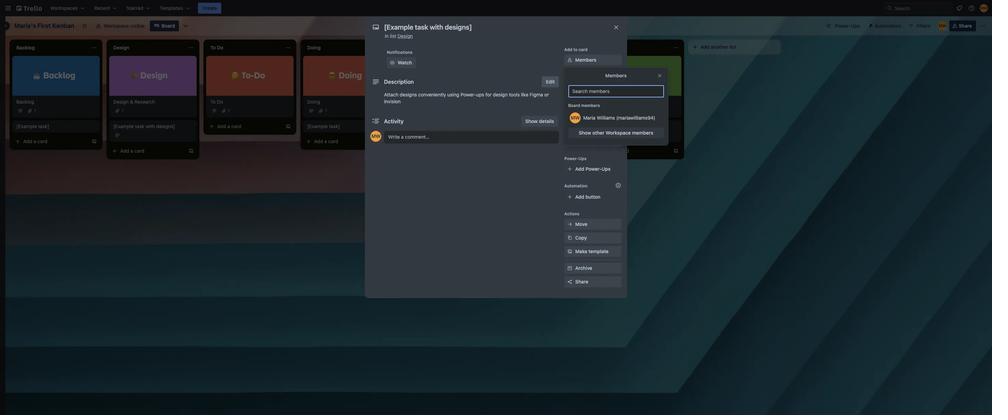 Task type: vqa. For each thing, say whether or not it's contained in the screenshot.
Board Link
yes



Task type: locate. For each thing, give the bounding box(es) containing it.
design
[[398, 33, 413, 39], [113, 99, 129, 105]]

0 horizontal spatial share button
[[564, 277, 622, 288]]

the
[[432, 123, 439, 129], [448, 130, 455, 136], [457, 151, 464, 157], [450, 158, 457, 163], [404, 164, 411, 170]]

list up enabled,
[[415, 123, 421, 129]]

0 horizontal spatial up
[[404, 130, 410, 136]]

in
[[385, 33, 389, 39], [424, 158, 427, 163]]

1 for backlog
[[34, 108, 36, 113]]

using
[[447, 92, 459, 98]]

workspace
[[104, 23, 129, 29], [606, 130, 631, 136]]

0 vertical spatial members
[[582, 103, 600, 108]]

4 1 from the left
[[325, 108, 327, 113]]

1 horizontal spatial [example task]
[[307, 123, 340, 129]]

2 vertical spatial team
[[404, 171, 415, 177]]

of
[[404, 158, 409, 163]]

sm image left the checklist
[[566, 84, 573, 91]]

share button down archive 'link'
[[564, 277, 622, 288]]

1 horizontal spatial task]
[[329, 123, 340, 129]]

1 horizontal spatial ups
[[602, 166, 611, 172]]

2 horizontal spatial [example
[[307, 123, 328, 129]]

Search field
[[893, 3, 952, 13]]

show other workspace members link
[[569, 128, 664, 139]]

ups left automation button
[[851, 23, 860, 29]]

0 vertical spatial show
[[525, 118, 538, 124]]

1 vertical spatial members
[[632, 130, 654, 136]]

0 horizontal spatial members
[[582, 103, 600, 108]]

to
[[574, 47, 578, 52], [431, 130, 436, 136]]

list right another at the top of the page
[[730, 44, 736, 50]]

create from template… image
[[285, 124, 291, 129], [382, 139, 388, 144], [188, 148, 194, 154], [673, 148, 679, 154]]

share left show menu image
[[959, 23, 972, 29]]

[example task] down backlog
[[16, 123, 49, 129]]

to inside the this list has the list limits power- up enabled, to help the team prioritize and remove bottlenecks before picking up new work. the list will be highlighted if the number of cards in it passes the limit that the team determines based on team size.
[[431, 130, 436, 136]]

sm image inside archive 'link'
[[566, 265, 573, 272]]

this list has the list limits power- up enabled, to help the team prioritize and remove bottlenecks before picking up new work. the list will be highlighted if the number of cards in it passes the limit that the team determines based on team size.
[[404, 123, 483, 177]]

show menu image
[[980, 23, 986, 29]]

attachment
[[575, 112, 602, 117]]

design up notifications
[[398, 33, 413, 39]]

workspace inside button
[[104, 23, 129, 29]]

doing link
[[307, 99, 387, 105]]

create from template… image
[[576, 124, 582, 129], [92, 139, 97, 144]]

[example task] link down backlog link at the top of page
[[16, 123, 96, 130]]

do
[[217, 99, 223, 105]]

sm image inside checklist link
[[566, 84, 573, 91]]

1 vertical spatial workspace
[[606, 130, 631, 136]]

research
[[135, 99, 155, 105]]

0 horizontal spatial [example task] link
[[16, 123, 96, 130]]

0 notifications image
[[955, 4, 964, 12]]

maria's
[[14, 22, 36, 29]]

1 vertical spatial board
[[569, 103, 580, 108]]

0 horizontal spatial to
[[431, 130, 436, 136]]

team left size.
[[404, 171, 415, 177]]

[example task] for backlog
[[16, 123, 49, 129]]

1 vertical spatial ups
[[579, 156, 587, 162]]

0 horizontal spatial create from template… image
[[92, 139, 97, 144]]

1 horizontal spatial show
[[579, 130, 591, 136]]

first
[[37, 22, 51, 29]]

0 vertical spatial ups
[[851, 23, 860, 29]]

sm image inside the "copy" link
[[566, 235, 573, 242]]

1
[[34, 108, 36, 113], [122, 108, 123, 113], [228, 108, 230, 113], [325, 108, 327, 113]]

board for board
[[162, 23, 175, 29]]

archive link
[[564, 263, 622, 274]]

task] for backlog
[[38, 123, 49, 129]]

1 horizontal spatial design
[[398, 33, 413, 39]]

workspace visible button
[[91, 20, 149, 31]]

0 vertical spatial share
[[959, 23, 972, 29]]

add power-ups link
[[564, 164, 622, 175]]

[example task] down doing
[[307, 123, 340, 129]]

1 horizontal spatial share button
[[949, 20, 976, 31]]

1 down backlog link at the top of page
[[34, 108, 36, 113]]

1 [example task] link from the left
[[16, 123, 96, 130]]

1 task] from the left
[[38, 123, 49, 129]]

testing
[[501, 99, 517, 105]]

0 horizontal spatial members
[[575, 57, 597, 63]]

2 [example task] link from the left
[[307, 123, 387, 130]]

0 horizontal spatial workspace
[[104, 23, 129, 29]]

3 1 from the left
[[228, 108, 230, 113]]

1 vertical spatial up
[[437, 144, 443, 150]]

to do
[[210, 99, 223, 105]]

share button
[[949, 20, 976, 31], [564, 277, 622, 288]]

sm image for archive
[[566, 265, 573, 272]]

sm image left copy on the bottom right of page
[[566, 235, 573, 242]]

0 vertical spatial design
[[398, 33, 413, 39]]

1 vertical spatial share button
[[564, 277, 622, 288]]

1 vertical spatial to
[[431, 130, 436, 136]]

the
[[468, 144, 476, 150]]

0 horizontal spatial automation
[[564, 184, 588, 189]]

sm image for copy
[[566, 235, 573, 242]]

backlog link
[[16, 99, 96, 105]]

1 down doing link
[[325, 108, 327, 113]]

maria williams (mariawilliams94) image
[[980, 4, 988, 12], [570, 113, 581, 124], [370, 131, 381, 142]]

1 horizontal spatial members
[[632, 130, 654, 136]]

2 vertical spatial sm image
[[566, 265, 573, 272]]

1 vertical spatial create from template… image
[[92, 139, 97, 144]]

members up search members text field
[[606, 73, 627, 79]]

None text field
[[381, 21, 606, 33]]

[example down doing
[[307, 123, 328, 129]]

ups
[[851, 23, 860, 29], [579, 156, 587, 162], [602, 166, 611, 172]]

task] down backlog link at the top of page
[[38, 123, 49, 129]]

1 vertical spatial maria williams (mariawilliams94) image
[[570, 113, 581, 124]]

0 vertical spatial workspace
[[104, 23, 129, 29]]

0 horizontal spatial design
[[113, 99, 129, 105]]

sm image for make template
[[566, 249, 573, 255]]

sm image down add to card at the right top of page
[[566, 57, 573, 64]]

add inside add button button
[[575, 194, 584, 200]]

show left details
[[525, 118, 538, 124]]

0 vertical spatial board
[[162, 23, 175, 29]]

1 down to do link
[[228, 108, 230, 113]]

members up labels
[[575, 57, 597, 63]]

in list design
[[385, 33, 413, 39]]

share
[[959, 23, 972, 29], [575, 279, 588, 285]]

a for design & research
[[130, 148, 133, 154]]

another
[[711, 44, 728, 50]]

2 sm image from the top
[[566, 70, 573, 77]]

1 vertical spatial sm image
[[566, 249, 573, 255]]

sm image
[[389, 59, 396, 66], [566, 249, 573, 255], [566, 265, 573, 272]]

share down the archive
[[575, 279, 588, 285]]

1 horizontal spatial members
[[606, 73, 627, 79]]

2 [example from the left
[[113, 123, 134, 129]]

1 1 from the left
[[34, 108, 36, 113]]

create from template… image for doing
[[382, 139, 388, 144]]

1 for to do
[[228, 108, 230, 113]]

1 horizontal spatial share
[[959, 23, 972, 29]]

1 vertical spatial in
[[424, 158, 427, 163]]

dates
[[575, 98, 588, 104]]

the down limits
[[448, 130, 455, 136]]

2 horizontal spatial maria williams (mariawilliams94) image
[[980, 4, 988, 12]]

sm image for watch
[[389, 59, 396, 66]]

to do link
[[210, 99, 290, 105]]

star or unstar board image
[[82, 23, 87, 29]]

done
[[598, 99, 610, 105]]

[example for backlog
[[16, 123, 37, 129]]

5 sm image from the top
[[566, 221, 573, 228]]

0 horizontal spatial in
[[385, 33, 389, 39]]

to up members link
[[574, 47, 578, 52]]

sm image left labels
[[566, 70, 573, 77]]

3 sm image from the top
[[566, 84, 573, 91]]

1 vertical spatial power-ups
[[564, 156, 587, 162]]

be
[[420, 151, 426, 157]]

board up attachment
[[569, 103, 580, 108]]

design inside design & research link
[[113, 99, 129, 105]]

3 [example from the left
[[307, 123, 328, 129]]

1 horizontal spatial [example task] link
[[307, 123, 387, 130]]

show other workspace members
[[579, 130, 654, 136]]

0 horizontal spatial [example
[[16, 123, 37, 129]]

list left design link
[[390, 33, 396, 39]]

card
[[579, 47, 588, 52], [231, 123, 241, 129], [522, 123, 532, 129], [37, 138, 47, 144], [328, 138, 338, 144], [134, 148, 144, 154], [619, 148, 629, 154]]

attachment button
[[564, 109, 622, 120]]

share for share "button" to the left
[[575, 279, 588, 285]]

1 [example task] from the left
[[16, 123, 49, 129]]

members up attachment
[[582, 103, 600, 108]]

0 horizontal spatial show
[[525, 118, 538, 124]]

2 vertical spatial maria williams (mariawilliams94) image
[[370, 131, 381, 142]]

sm image inside make template link
[[566, 249, 573, 255]]

ups down fields
[[602, 166, 611, 172]]

2 task] from the left
[[329, 123, 340, 129]]

add button button
[[564, 192, 622, 203]]

sm image inside "cover" link
[[566, 125, 573, 132]]

[completed
[[598, 123, 624, 129]]

2 horizontal spatial task]
[[625, 123, 637, 129]]

code review
[[404, 99, 433, 105]]

figma
[[530, 92, 543, 98]]

[example task]
[[16, 123, 49, 129], [307, 123, 340, 129]]

2 vertical spatial ups
[[602, 166, 611, 172]]

0 vertical spatial members
[[575, 57, 597, 63]]

power- inside attach designs conveniently using power-ups for design tools like figma or invision
[[461, 92, 476, 98]]

edit
[[546, 79, 555, 85]]

members link
[[564, 55, 622, 66]]

automation inside button
[[875, 23, 901, 29]]

1 down design & research
[[122, 108, 123, 113]]

1 sm image from the top
[[566, 57, 573, 64]]

0 horizontal spatial maria williams (mariawilliams94) image
[[370, 131, 381, 142]]

sm image left the make
[[566, 249, 573, 255]]

notifications
[[387, 50, 413, 55]]

the right has
[[432, 123, 439, 129]]

[example down backlog
[[16, 123, 37, 129]]

1 vertical spatial design
[[113, 99, 129, 105]]

1 horizontal spatial power-ups
[[835, 23, 860, 29]]

will
[[412, 151, 419, 157]]

a for done
[[615, 148, 618, 154]]

show
[[525, 118, 538, 124], [579, 130, 591, 136]]

0 vertical spatial up
[[404, 130, 410, 136]]

0 horizontal spatial task]
[[38, 123, 49, 129]]

2 horizontal spatial ups
[[851, 23, 860, 29]]

jan
[[606, 133, 613, 138]]

create from template… image for done
[[673, 148, 679, 154]]

1 horizontal spatial [example
[[113, 123, 134, 129]]

sm image down actions
[[566, 221, 573, 228]]

based
[[451, 164, 465, 170]]

attach
[[384, 92, 399, 98]]

1 vertical spatial members
[[606, 73, 627, 79]]

0 vertical spatial automation
[[875, 23, 901, 29]]

[completed task] link
[[598, 123, 677, 130]]

make template link
[[564, 247, 622, 257]]

in left it
[[424, 158, 427, 163]]

1 [example from the left
[[16, 123, 37, 129]]

sm image left cover
[[566, 125, 573, 132]]

add power-ups
[[575, 166, 611, 172]]

0 vertical spatial maria williams (mariawilliams94) image
[[980, 4, 988, 12]]

4 sm image from the top
[[566, 125, 573, 132]]

this
[[404, 123, 414, 129]]

0 vertical spatial sm image
[[389, 59, 396, 66]]

1 horizontal spatial in
[[424, 158, 427, 163]]

board left customize views image
[[162, 23, 175, 29]]

0 horizontal spatial board
[[162, 23, 175, 29]]

up up highlighted
[[437, 144, 443, 150]]

[example left task
[[113, 123, 134, 129]]

the down of in the left of the page
[[404, 164, 411, 170]]

ups up add power-ups
[[579, 156, 587, 162]]

Board name text field
[[11, 20, 78, 31]]

0 horizontal spatial [example task]
[[16, 123, 49, 129]]

sm image inside members link
[[566, 57, 573, 64]]

up down this
[[404, 130, 410, 136]]

members down [completed task] link
[[632, 130, 654, 136]]

labels link
[[564, 68, 622, 79]]

1 horizontal spatial board
[[569, 103, 580, 108]]

0 vertical spatial team
[[456, 130, 467, 136]]

sm image for checklist
[[566, 84, 573, 91]]

a for doing
[[324, 138, 327, 144]]

maria's first kanban
[[14, 22, 74, 29]]

6 sm image from the top
[[566, 235, 573, 242]]

show up custom
[[579, 130, 591, 136]]

1 vertical spatial share
[[575, 279, 588, 285]]

it
[[429, 158, 432, 163]]

maria williams (mariawilliams94) image
[[938, 21, 947, 31]]

search image
[[887, 5, 893, 11]]

help
[[437, 130, 447, 136]]

add another list button
[[688, 40, 781, 55]]

0 horizontal spatial share
[[575, 279, 588, 285]]

board link
[[150, 20, 179, 31]]

members
[[582, 103, 600, 108], [632, 130, 654, 136]]

sm image inside watch 'button'
[[389, 59, 396, 66]]

1 horizontal spatial workspace
[[606, 130, 631, 136]]

sm image inside move link
[[566, 221, 573, 228]]

a for backlog
[[33, 138, 36, 144]]

in left design link
[[385, 33, 389, 39]]

0 vertical spatial power-ups
[[835, 23, 860, 29]]

ups inside button
[[851, 23, 860, 29]]

add
[[701, 44, 710, 50], [564, 47, 572, 52], [217, 123, 226, 129], [508, 123, 517, 129], [23, 138, 32, 144], [314, 138, 323, 144], [120, 148, 129, 154], [605, 148, 614, 154], [575, 166, 584, 172], [575, 194, 584, 200]]

1 horizontal spatial automation
[[875, 23, 901, 29]]

details
[[539, 118, 554, 124]]

code
[[404, 99, 416, 105]]

team up bottlenecks
[[456, 130, 467, 136]]

members
[[575, 57, 597, 63], [606, 73, 627, 79]]

share button down "0 notifications" 'image'
[[949, 20, 976, 31]]

1 vertical spatial team
[[413, 164, 424, 170]]

copy link
[[564, 233, 622, 244]]

team down cards at the top
[[413, 164, 424, 170]]

create from template… image for design & research
[[188, 148, 194, 154]]

to up and
[[431, 130, 436, 136]]

in inside the this list has the list limits power- up enabled, to help the team prioritize and remove bottlenecks before picking up new work. the list will be highlighted if the number of cards in it passes the limit that the team determines based on team size.
[[424, 158, 427, 163]]

[example task] for doing
[[307, 123, 340, 129]]

kanban
[[52, 22, 74, 29]]

1 horizontal spatial to
[[574, 47, 578, 52]]

add a card button
[[206, 121, 283, 132], [497, 121, 574, 132], [12, 136, 89, 147], [303, 136, 380, 147], [109, 146, 186, 157], [594, 146, 671, 157]]

sm image left the archive
[[566, 265, 573, 272]]

sm image
[[566, 57, 573, 64], [566, 70, 573, 77], [566, 84, 573, 91], [566, 125, 573, 132], [566, 221, 573, 228], [566, 235, 573, 242]]

1 horizontal spatial maria williams (mariawilliams94) image
[[570, 113, 581, 124]]

automation up add button
[[564, 184, 588, 189]]

2 [example task] from the left
[[307, 123, 340, 129]]

1 vertical spatial show
[[579, 130, 591, 136]]

open information menu image
[[968, 5, 975, 12]]

task] up 2020
[[625, 123, 637, 129]]

that
[[468, 158, 477, 163]]

1 horizontal spatial create from template… image
[[576, 124, 582, 129]]

task] down doing link
[[329, 123, 340, 129]]

design left &
[[113, 99, 129, 105]]

determines
[[425, 164, 450, 170]]

0 horizontal spatial ups
[[579, 156, 587, 162]]

automation down search icon
[[875, 23, 901, 29]]

0 vertical spatial create from template… image
[[576, 124, 582, 129]]

sm image left watch
[[389, 59, 396, 66]]

sm image inside labels link
[[566, 70, 573, 77]]

[example task] link down doing link
[[307, 123, 387, 130]]



Task type: describe. For each thing, give the bounding box(es) containing it.
limit
[[458, 158, 467, 163]]

[example for doing
[[307, 123, 328, 129]]

Search members text field
[[569, 85, 664, 98]]

cover link
[[564, 123, 622, 134]]

dates button
[[564, 96, 622, 107]]

[example task with designs] link
[[113, 123, 193, 130]]

board members
[[569, 103, 600, 108]]

automation button
[[865, 20, 905, 31]]

0 vertical spatial in
[[385, 33, 389, 39]]

has
[[423, 123, 430, 129]]

task] for doing
[[329, 123, 340, 129]]

other
[[593, 130, 605, 136]]

williams
[[597, 115, 615, 121]]

fields
[[594, 139, 607, 145]]

add inside add another list button
[[701, 44, 710, 50]]

sm image for move
[[566, 221, 573, 228]]

power-ups button
[[821, 20, 864, 31]]

cards
[[410, 158, 422, 163]]

task
[[135, 123, 144, 129]]

custom fields
[[575, 139, 607, 145]]

highlighted
[[427, 151, 452, 157]]

move
[[575, 222, 588, 227]]

add a card for backlog
[[23, 138, 47, 144]]

1 for doing
[[325, 108, 327, 113]]

size.
[[417, 171, 427, 177]]

(mariawilliams94)
[[617, 115, 656, 121]]

list
[[440, 123, 448, 129]]

create
[[202, 5, 217, 11]]

review
[[417, 99, 433, 105]]

power- inside button
[[835, 23, 851, 29]]

&
[[130, 99, 133, 105]]

Write a comment text field
[[384, 131, 559, 143]]

1 vertical spatial automation
[[564, 184, 588, 189]]

primary element
[[0, 0, 992, 16]]

sm image for cover
[[566, 125, 573, 132]]

sm image for members
[[566, 57, 573, 64]]

archive
[[575, 266, 592, 271]]

this list has the list limits power- up enabled, to help the team prioritize and remove bottlenecks before picking up new work. the list will be highlighted if the number of cards in it passes the limit that the team determines based on team size. link
[[404, 123, 483, 178]]

cover
[[575, 125, 589, 131]]

custom
[[575, 139, 593, 145]]

the down if
[[450, 158, 457, 163]]

[example task] link for backlog
[[16, 123, 96, 130]]

[example task] link for doing
[[307, 123, 387, 130]]

if
[[453, 151, 456, 157]]

or
[[544, 92, 549, 98]]

with
[[146, 123, 155, 129]]

enabled,
[[411, 130, 430, 136]]

watch button
[[387, 57, 416, 68]]

Jan 23, 2020 checkbox
[[598, 131, 634, 140]]

show for show other workspace members
[[579, 130, 591, 136]]

0 vertical spatial share button
[[949, 20, 976, 31]]

show details link
[[521, 116, 558, 127]]

0 horizontal spatial power-ups
[[564, 156, 587, 162]]

like
[[521, 92, 529, 98]]

new
[[444, 144, 453, 150]]

power-ups inside button
[[835, 23, 860, 29]]

checklist link
[[564, 82, 622, 93]]

attach designs conveniently using power-ups for design tools like figma or invision
[[384, 92, 549, 104]]

design
[[493, 92, 508, 98]]

for
[[486, 92, 492, 98]]

on
[[466, 164, 471, 170]]

23,
[[614, 133, 621, 138]]

show details
[[525, 118, 554, 124]]

backlog
[[16, 99, 34, 105]]

add a card button for design & research
[[109, 146, 186, 157]]

checklist
[[575, 84, 596, 90]]

filters button
[[906, 20, 933, 31]]

limits
[[449, 123, 462, 129]]

maria
[[584, 115, 596, 121]]

add a card for doing
[[314, 138, 338, 144]]

workspace visible
[[104, 23, 145, 29]]

[completed task]
[[598, 123, 637, 129]]

before
[[404, 144, 419, 150]]

activity
[[384, 118, 404, 125]]

add a card for design & research
[[120, 148, 144, 154]]

add a card button for doing
[[303, 136, 380, 147]]

watch
[[398, 60, 412, 66]]

maria williams (mariawilliams94)
[[584, 115, 656, 121]]

bottlenecks
[[452, 137, 478, 143]]

show for show details
[[525, 118, 538, 124]]

add another list
[[701, 44, 736, 50]]

add to card
[[564, 47, 588, 52]]

visible
[[130, 23, 145, 29]]

add a card button for done
[[594, 146, 671, 157]]

designs
[[400, 92, 417, 98]]

labels
[[575, 71, 590, 76]]

ups
[[476, 92, 484, 98]]

design & research
[[113, 99, 155, 105]]

add a card for done
[[605, 148, 629, 154]]

actions
[[564, 212, 580, 217]]

share for share "button" to the top
[[959, 23, 972, 29]]

power- inside the this list has the list limits power- up enabled, to help the team prioritize and remove bottlenecks before picking up new work. the list will be highlighted if the number of cards in it passes the limit that the team determines based on team size.
[[464, 123, 479, 129]]

customize views image
[[182, 23, 189, 29]]

jan 23, 2020
[[606, 133, 632, 138]]

board for board members
[[569, 103, 580, 108]]

2 1 from the left
[[122, 108, 123, 113]]

prioritize
[[404, 137, 424, 143]]

members inside members link
[[575, 57, 597, 63]]

passes
[[433, 158, 448, 163]]

the right if
[[457, 151, 464, 157]]

designs]
[[156, 123, 175, 129]]

list inside button
[[730, 44, 736, 50]]

list up of in the left of the page
[[404, 151, 411, 157]]

filters
[[917, 23, 931, 29]]

1 horizontal spatial up
[[437, 144, 443, 150]]

0 vertical spatial to
[[574, 47, 578, 52]]

3 task] from the left
[[625, 123, 637, 129]]

number
[[466, 151, 483, 157]]

make
[[575, 249, 587, 255]]

tools
[[509, 92, 520, 98]]

done link
[[598, 99, 677, 105]]

add a card button for backlog
[[12, 136, 89, 147]]



